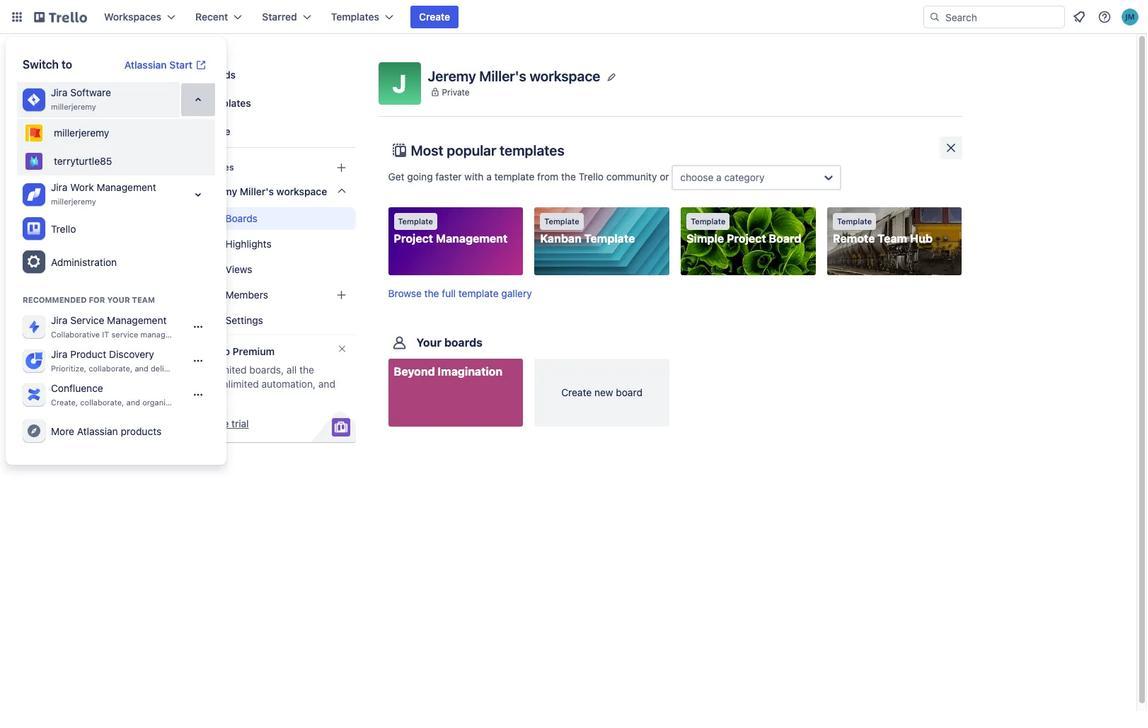 Task type: vqa. For each thing, say whether or not it's contained in the screenshot.
unlimited
yes



Task type: describe. For each thing, give the bounding box(es) containing it.
faster
[[436, 170, 462, 182]]

views link
[[175, 258, 356, 281]]

1 vertical spatial boards
[[226, 212, 258, 224]]

kanban
[[540, 232, 582, 245]]

add image
[[333, 287, 350, 304]]

back to home image
[[34, 6, 87, 28]]

0 vertical spatial start
[[169, 59, 193, 71]]

0 horizontal spatial a
[[487, 170, 492, 182]]

work
[[195, 398, 213, 407]]

collaborative
[[51, 330, 100, 339]]

settings
[[226, 314, 263, 326]]

product
[[70, 348, 106, 360]]

trial
[[232, 418, 249, 430]]

create,
[[51, 398, 78, 407]]

1 horizontal spatial a
[[717, 171, 722, 183]]

and inside jira product discovery prioritize, collaborate, and deliver new ideas
[[135, 364, 149, 373]]

1 vertical spatial jeremy miller's workspace
[[203, 186, 327, 198]]

views
[[226, 263, 253, 275]]

recent
[[195, 11, 228, 23]]

products
[[121, 425, 162, 437]]

popular
[[447, 142, 497, 159]]

primary element
[[0, 0, 1148, 34]]

switch to
[[23, 58, 72, 71]]

jira for jira product discovery
[[51, 348, 68, 360]]

project inside template project management
[[394, 232, 433, 245]]

members
[[226, 289, 268, 301]]

template project management
[[394, 217, 508, 245]]

administration link
[[17, 246, 215, 279]]

automation,
[[262, 378, 316, 390]]

2 boards link from the top
[[175, 207, 356, 230]]

work
[[70, 181, 94, 193]]

management
[[141, 330, 189, 339]]

project inside template simple project board
[[727, 232, 767, 245]]

jira for jira work management
[[51, 181, 68, 193]]

board image
[[180, 67, 197, 84]]

expand image
[[190, 186, 207, 203]]

the for try trello premium get unlimited boards, all the views, unlimited automation, and more.
[[300, 364, 314, 376]]

software
[[70, 86, 111, 98]]

template for project
[[398, 217, 433, 226]]

recommended for your team
[[23, 295, 155, 304]]

collaborate, inside confluence create, collaborate, and organize your work
[[80, 398, 124, 407]]

template for remote
[[838, 217, 873, 226]]

1 vertical spatial new
[[595, 387, 614, 399]]

management for work
[[97, 181, 156, 193]]

discovery
[[109, 348, 154, 360]]

millerjeremy inside jira software millerjeremy
[[51, 102, 96, 111]]

create new board
[[562, 387, 643, 399]]

highlights
[[226, 238, 272, 250]]

all
[[287, 364, 297, 376]]

starred
[[262, 11, 297, 23]]

full
[[442, 288, 456, 300]]

1 horizontal spatial jeremy miller's workspace
[[428, 68, 601, 84]]

remote
[[833, 232, 875, 245]]

jira product discovery prioritize, collaborate, and deliver new ideas
[[51, 348, 215, 373]]

0 vertical spatial template
[[495, 170, 535, 182]]

1 horizontal spatial workspace
[[530, 68, 601, 84]]

atlassian inside more atlassian products link
[[77, 425, 118, 437]]

1 vertical spatial the
[[425, 288, 439, 300]]

browse the full template gallery link
[[388, 288, 532, 300]]

more
[[51, 425, 74, 437]]

to
[[61, 58, 72, 71]]

jira service management collaborative it service management
[[51, 314, 189, 339]]

board
[[769, 232, 802, 245]]

1 boards link from the top
[[175, 62, 356, 88]]

going
[[407, 170, 433, 182]]

most popular templates
[[411, 142, 565, 159]]

templates
[[500, 142, 565, 159]]

imagination
[[438, 366, 503, 378]]

team inside template remote team hub
[[878, 232, 908, 245]]

millerjeremy inside jira work management millerjeremy
[[51, 197, 96, 206]]

template right kanban
[[585, 232, 635, 245]]

recent button
[[187, 6, 251, 28]]

open information menu image
[[1098, 10, 1112, 24]]

jira software millerjeremy
[[51, 86, 111, 111]]

settings link
[[175, 309, 356, 332]]

templates inside 'link'
[[203, 97, 251, 109]]

for
[[89, 295, 105, 304]]

browse
[[388, 288, 422, 300]]

home
[[203, 125, 231, 137]]

boards,
[[249, 364, 284, 376]]

template for kanban
[[545, 217, 580, 226]]

private
[[442, 87, 470, 97]]

it
[[102, 330, 109, 339]]

0 vertical spatial jeremy
[[428, 68, 476, 84]]

highlights link
[[175, 233, 356, 256]]

Search field
[[941, 6, 1065, 28]]

jira work management millerjeremy
[[51, 181, 156, 206]]

templates inside popup button
[[331, 11, 380, 23]]

workspaces button
[[96, 6, 184, 28]]

and inside try trello premium get unlimited boards, all the views, unlimited automation, and more.
[[319, 378, 336, 390]]

get inside try trello premium get unlimited boards, all the views, unlimited automation, and more.
[[186, 364, 202, 376]]

create for create new board
[[562, 387, 592, 399]]

template remote team hub
[[833, 217, 933, 245]]

j inside button
[[393, 69, 407, 98]]

0 notifications image
[[1071, 8, 1088, 25]]

start free trial button
[[186, 417, 249, 431]]

atlassian start
[[124, 59, 193, 71]]

views,
[[186, 378, 214, 390]]

board
[[616, 387, 643, 399]]

choose a category
[[681, 171, 765, 183]]

community
[[607, 170, 657, 182]]

templates button
[[323, 6, 402, 28]]



Task type: locate. For each thing, give the bounding box(es) containing it.
2 jira from the top
[[51, 181, 68, 193]]

the left full
[[425, 288, 439, 300]]

0 vertical spatial the
[[561, 170, 576, 182]]

0 vertical spatial and
[[135, 364, 149, 373]]

0 horizontal spatial workspace
[[277, 186, 327, 198]]

1 horizontal spatial jeremy
[[428, 68, 476, 84]]

template inside template simple project board
[[691, 217, 726, 226]]

2 horizontal spatial trello
[[579, 170, 604, 182]]

jeremy miller's workspace
[[428, 68, 601, 84], [203, 186, 327, 198]]

or
[[660, 170, 669, 182]]

team up jira service management collaborative it service management
[[132, 295, 155, 304]]

jira down the to
[[51, 86, 68, 98]]

template
[[495, 170, 535, 182], [459, 288, 499, 300]]

terryturtle85
[[54, 155, 112, 167]]

management inside jira work management millerjeremy
[[97, 181, 156, 193]]

template down going
[[398, 217, 433, 226]]

template
[[398, 217, 433, 226], [545, 217, 580, 226], [691, 217, 726, 226], [838, 217, 873, 226], [585, 232, 635, 245]]

choose
[[681, 171, 714, 183]]

switch
[[23, 58, 59, 71]]

the
[[561, 170, 576, 182], [425, 288, 439, 300], [300, 364, 314, 376]]

0 vertical spatial workspace
[[530, 68, 601, 84]]

0 horizontal spatial j
[[186, 186, 192, 198]]

collaborate, inside jira product discovery prioritize, collaborate, and deliver new ideas
[[89, 364, 133, 373]]

your boards
[[417, 336, 483, 349]]

boards link up templates 'link'
[[175, 62, 356, 88]]

template board image
[[180, 95, 197, 112]]

switch to… image
[[10, 10, 24, 24]]

0 horizontal spatial project
[[394, 232, 433, 245]]

template for simple
[[691, 217, 726, 226]]

0 horizontal spatial the
[[300, 364, 314, 376]]

your up 'beyond'
[[417, 336, 442, 349]]

trello left community
[[579, 170, 604, 182]]

1 vertical spatial collaborate,
[[80, 398, 124, 407]]

0 vertical spatial jeremy miller's workspace
[[428, 68, 601, 84]]

create for create
[[419, 11, 450, 23]]

collaborate, down discovery
[[89, 364, 133, 373]]

management inside jira service management collaborative it service management
[[107, 314, 167, 326]]

1 horizontal spatial your
[[417, 336, 442, 349]]

boards right board image
[[203, 69, 236, 81]]

2 horizontal spatial the
[[561, 170, 576, 182]]

1 vertical spatial miller's
[[240, 186, 274, 198]]

0 vertical spatial millerjeremy
[[51, 102, 96, 111]]

1 vertical spatial workspaces
[[183, 162, 234, 173]]

new inside jira product discovery prioritize, collaborate, and deliver new ideas
[[178, 364, 193, 373]]

trello
[[579, 170, 604, 182], [51, 223, 76, 235], [204, 346, 230, 358]]

1 horizontal spatial new
[[595, 387, 614, 399]]

trello inside try trello premium get unlimited boards, all the views, unlimited automation, and more.
[[204, 346, 230, 358]]

1 vertical spatial jeremy
[[203, 186, 237, 198]]

from
[[537, 170, 559, 182]]

0 vertical spatial workspaces
[[104, 11, 161, 23]]

jira for jira software
[[51, 86, 68, 98]]

1 horizontal spatial trello
[[204, 346, 230, 358]]

jeremy miller's workspace up private
[[428, 68, 601, 84]]

1 horizontal spatial project
[[727, 232, 767, 245]]

more.
[[186, 392, 212, 404]]

templates right 'starred' popup button in the left top of the page
[[331, 11, 380, 23]]

starred button
[[254, 6, 320, 28]]

settings image
[[25, 253, 42, 270]]

start down work
[[186, 418, 208, 430]]

1 vertical spatial trello
[[51, 223, 76, 235]]

2 vertical spatial trello
[[204, 346, 230, 358]]

workspaces
[[104, 11, 161, 23], [183, 162, 234, 173]]

1 horizontal spatial get
[[388, 170, 405, 182]]

0 vertical spatial boards
[[203, 69, 236, 81]]

1 vertical spatial millerjeremy
[[54, 127, 109, 139]]

the inside try trello premium get unlimited boards, all the views, unlimited automation, and more.
[[300, 364, 314, 376]]

your
[[177, 398, 193, 407]]

start free trial
[[186, 418, 249, 430]]

team
[[878, 232, 908, 245], [132, 295, 155, 304]]

with
[[465, 170, 484, 182]]

new down try at the left of the page
[[178, 364, 193, 373]]

template simple project board
[[687, 217, 802, 245]]

project left board
[[727, 232, 767, 245]]

boards
[[203, 69, 236, 81], [226, 212, 258, 224]]

millerjeremy down work
[[51, 197, 96, 206]]

1 jira from the top
[[51, 86, 68, 98]]

ideas
[[195, 364, 215, 373]]

template inside template remote team hub
[[838, 217, 873, 226]]

create button
[[411, 6, 459, 28]]

millerjeremy down software at the left top of page
[[51, 102, 96, 111]]

search image
[[930, 11, 941, 23]]

millerjeremy up terryturtle85
[[54, 127, 109, 139]]

4 jira from the top
[[51, 348, 68, 360]]

jira up the prioritize,
[[51, 348, 68, 360]]

1 vertical spatial your
[[417, 336, 442, 349]]

1 vertical spatial and
[[319, 378, 336, 390]]

2 vertical spatial millerjeremy
[[51, 197, 96, 206]]

template up simple
[[691, 217, 726, 226]]

workspace
[[530, 68, 601, 84], [277, 186, 327, 198]]

1 horizontal spatial workspaces
[[183, 162, 234, 173]]

1 horizontal spatial atlassian
[[124, 59, 167, 71]]

service
[[70, 314, 104, 326]]

start inside button
[[186, 418, 208, 430]]

the right all
[[300, 364, 314, 376]]

0 vertical spatial j
[[393, 69, 407, 98]]

jira service management options menu image
[[193, 321, 204, 333]]

0 vertical spatial management
[[97, 181, 156, 193]]

management up browse the full template gallery
[[436, 232, 508, 245]]

unlimited right jira product discovery options menu "image"
[[205, 364, 247, 376]]

3 jira from the top
[[51, 314, 68, 326]]

a right choose
[[717, 171, 722, 183]]

template up kanban
[[545, 217, 580, 226]]

0 vertical spatial your
[[107, 295, 130, 304]]

1 horizontal spatial team
[[878, 232, 908, 245]]

1 vertical spatial atlassian
[[77, 425, 118, 437]]

2 vertical spatial management
[[107, 314, 167, 326]]

try
[[186, 346, 201, 358]]

collaborate,
[[89, 364, 133, 373], [80, 398, 124, 407]]

0 horizontal spatial new
[[178, 364, 193, 373]]

template right full
[[459, 288, 499, 300]]

template up remote
[[838, 217, 873, 226]]

get left going
[[388, 170, 405, 182]]

0 vertical spatial atlassian
[[124, 59, 167, 71]]

and
[[135, 364, 149, 373], [319, 378, 336, 390], [126, 398, 140, 407]]

jira inside jira service management collaborative it service management
[[51, 314, 68, 326]]

0 horizontal spatial jeremy
[[203, 186, 237, 198]]

templates
[[331, 11, 380, 23], [203, 97, 251, 109]]

jeremy up private
[[428, 68, 476, 84]]

trello up ideas
[[204, 346, 230, 358]]

workspaces up atlassian start
[[104, 11, 161, 23]]

boards link up highlights "link"
[[175, 207, 356, 230]]

jira inside jira software millerjeremy
[[51, 86, 68, 98]]

0 horizontal spatial atlassian
[[77, 425, 118, 437]]

atlassian left board image
[[124, 59, 167, 71]]

start up collapse image
[[169, 59, 193, 71]]

0 vertical spatial get
[[388, 170, 405, 182]]

and left organize
[[126, 398, 140, 407]]

boards
[[445, 336, 483, 349]]

atlassian start link
[[116, 54, 215, 76]]

free
[[211, 418, 229, 430]]

1 vertical spatial templates
[[203, 97, 251, 109]]

get up views,
[[186, 364, 202, 376]]

1 vertical spatial team
[[132, 295, 155, 304]]

0 vertical spatial create
[[419, 11, 450, 23]]

atlassian right more
[[77, 425, 118, 437]]

1 vertical spatial start
[[186, 418, 208, 430]]

the right from
[[561, 170, 576, 182]]

create a workspace image
[[333, 159, 350, 176]]

0 horizontal spatial trello
[[51, 223, 76, 235]]

unlimited
[[205, 364, 247, 376], [217, 378, 259, 390]]

confluence create, collaborate, and organize your work
[[51, 382, 213, 407]]

0 vertical spatial trello
[[579, 170, 604, 182]]

1 project from the left
[[394, 232, 433, 245]]

simple
[[687, 232, 725, 245]]

1 vertical spatial unlimited
[[217, 378, 259, 390]]

boards up highlights on the top
[[226, 212, 258, 224]]

0 horizontal spatial templates
[[203, 97, 251, 109]]

0 vertical spatial boards link
[[175, 62, 356, 88]]

the for get going faster with a template from the trello community or
[[561, 170, 576, 182]]

jira down recommended
[[51, 314, 68, 326]]

confluence options menu image
[[193, 389, 204, 401]]

workspaces inside workspaces dropdown button
[[104, 11, 161, 23]]

1 vertical spatial boards link
[[175, 207, 356, 230]]

members link
[[175, 284, 356, 307]]

jeremy up highlights on the top
[[203, 186, 237, 198]]

0 horizontal spatial your
[[107, 295, 130, 304]]

management up service
[[107, 314, 167, 326]]

1 horizontal spatial templates
[[331, 11, 380, 23]]

workspace down the 'primary' element
[[530, 68, 601, 84]]

template down templates
[[495, 170, 535, 182]]

0 vertical spatial team
[[878, 232, 908, 245]]

most
[[411, 142, 444, 159]]

and inside confluence create, collaborate, and organize your work
[[126, 398, 140, 407]]

create inside 'button'
[[419, 11, 450, 23]]

template inside template project management
[[398, 217, 433, 226]]

0 vertical spatial miller's
[[480, 68, 527, 84]]

get going faster with a template from the trello community or
[[388, 170, 672, 182]]

0 vertical spatial new
[[178, 364, 193, 373]]

management inside template project management
[[436, 232, 508, 245]]

jeremy
[[428, 68, 476, 84], [203, 186, 237, 198]]

jira
[[51, 86, 68, 98], [51, 181, 68, 193], [51, 314, 68, 326], [51, 348, 68, 360]]

0 horizontal spatial get
[[186, 364, 202, 376]]

0 vertical spatial templates
[[331, 11, 380, 23]]

more atlassian products
[[51, 425, 162, 437]]

prioritize,
[[51, 364, 86, 373]]

0 vertical spatial collaborate,
[[89, 364, 133, 373]]

0 horizontal spatial jeremy miller's workspace
[[203, 186, 327, 198]]

2 vertical spatial the
[[300, 364, 314, 376]]

jeremy miller's workspace up highlights "link"
[[203, 186, 327, 198]]

0 horizontal spatial create
[[419, 11, 450, 23]]

a right with
[[487, 170, 492, 182]]

boards link
[[175, 62, 356, 88], [175, 207, 356, 230]]

project up the browse
[[394, 232, 433, 245]]

service
[[111, 330, 138, 339]]

your right for
[[107, 295, 130, 304]]

1 horizontal spatial j
[[393, 69, 407, 98]]

home link
[[175, 119, 356, 144]]

j button
[[378, 62, 421, 105]]

atlassian inside atlassian start link
[[124, 59, 167, 71]]

management
[[97, 181, 156, 193], [436, 232, 508, 245], [107, 314, 167, 326]]

1 vertical spatial create
[[562, 387, 592, 399]]

2 vertical spatial and
[[126, 398, 140, 407]]

get
[[388, 170, 405, 182], [186, 364, 202, 376]]

0 horizontal spatial team
[[132, 295, 155, 304]]

administration
[[51, 256, 117, 268]]

collaborate, down confluence
[[80, 398, 124, 407]]

jira product discovery options menu image
[[193, 355, 204, 367]]

template kanban template
[[540, 217, 635, 245]]

1 horizontal spatial miller's
[[480, 68, 527, 84]]

jeremy miller (jeremymiller198) image
[[1122, 8, 1139, 25]]

create
[[419, 11, 450, 23], [562, 387, 592, 399]]

jira for jira service management
[[51, 314, 68, 326]]

management down terryturtle85 link
[[97, 181, 156, 193]]

0 vertical spatial unlimited
[[205, 364, 247, 376]]

1 horizontal spatial create
[[562, 387, 592, 399]]

0 horizontal spatial miller's
[[240, 186, 274, 198]]

organize
[[142, 398, 174, 407]]

gallery
[[502, 288, 532, 300]]

beyond
[[394, 366, 435, 378]]

and right automation,
[[319, 378, 336, 390]]

and down discovery
[[135, 364, 149, 373]]

workspaces up expand icon
[[183, 162, 234, 173]]

templates link
[[175, 91, 356, 116]]

team left hub
[[878, 232, 908, 245]]

0 horizontal spatial workspaces
[[104, 11, 161, 23]]

new left board
[[595, 387, 614, 399]]

start
[[169, 59, 193, 71], [186, 418, 208, 430]]

1 vertical spatial j
[[186, 186, 192, 198]]

try trello premium get unlimited boards, all the views, unlimited automation, and more.
[[186, 346, 336, 404]]

millerjeremy link
[[17, 119, 215, 147]]

1 vertical spatial template
[[459, 288, 499, 300]]

category
[[725, 171, 765, 183]]

2 project from the left
[[727, 232, 767, 245]]

trello link
[[17, 212, 215, 246]]

beyond imagination
[[394, 366, 503, 378]]

1 vertical spatial management
[[436, 232, 508, 245]]

jira left work
[[51, 181, 68, 193]]

beyond imagination link
[[388, 359, 523, 427]]

collapse image
[[190, 91, 207, 108]]

recommended
[[23, 295, 87, 304]]

1 horizontal spatial the
[[425, 288, 439, 300]]

unlimited down the boards,
[[217, 378, 259, 390]]

hub
[[910, 232, 933, 245]]

trello up administration
[[51, 223, 76, 235]]

workspace up highlights "link"
[[277, 186, 327, 198]]

templates up the home
[[203, 97, 251, 109]]

management for service
[[107, 314, 167, 326]]

management for project
[[436, 232, 508, 245]]

jira inside jira product discovery prioritize, collaborate, and deliver new ideas
[[51, 348, 68, 360]]

1 vertical spatial workspace
[[277, 186, 327, 198]]

confluence
[[51, 382, 103, 394]]

browse the full template gallery
[[388, 288, 532, 300]]

1 vertical spatial get
[[186, 364, 202, 376]]

jira inside jira work management millerjeremy
[[51, 181, 68, 193]]



